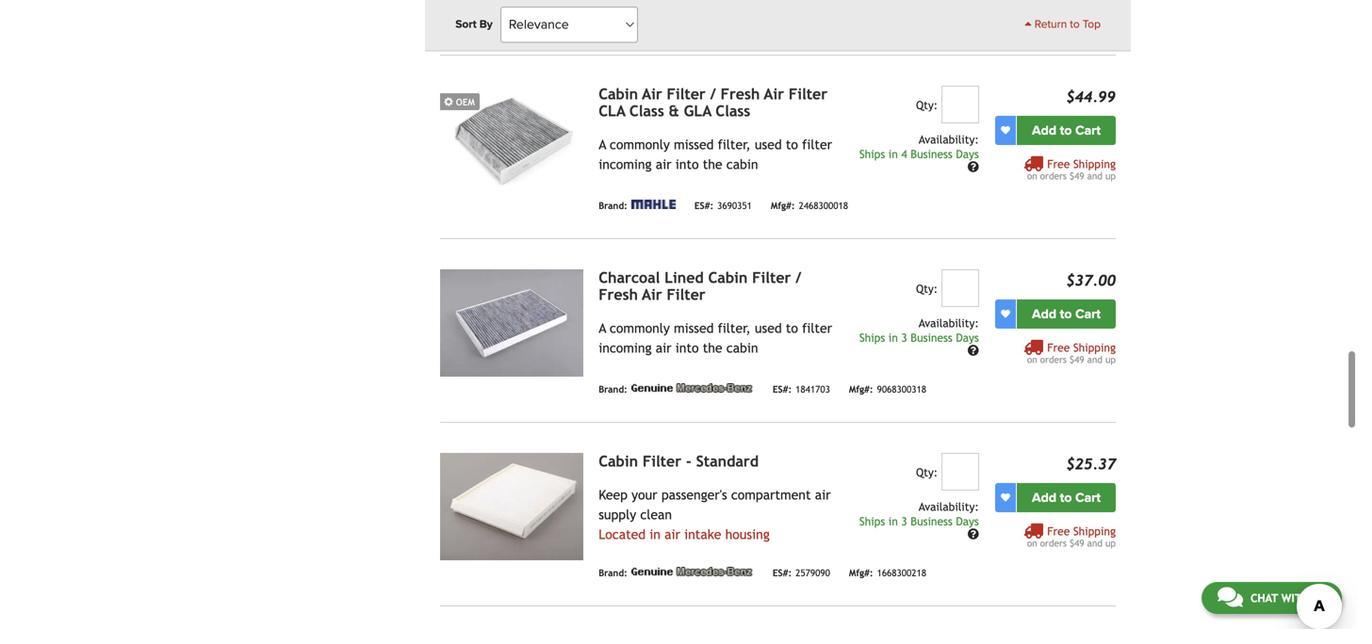 Task type: vqa. For each thing, say whether or not it's contained in the screenshot.
'to' inside "YOUR VEHICLE PLEASE TAP 'SELECT' TO PICK A VEHICLE"
no



Task type: locate. For each thing, give the bounding box(es) containing it.
0 vertical spatial incoming
[[599, 157, 652, 172]]

es#: 2579090
[[773, 568, 830, 579]]

3 add to cart from the top
[[1032, 490, 1101, 506]]

orders for $37.00
[[1040, 354, 1067, 365]]

1 filter, from the top
[[718, 137, 751, 152]]

1 the from the top
[[703, 157, 722, 172]]

cart down $37.00
[[1075, 306, 1101, 322]]

question circle image
[[968, 345, 979, 356], [968, 528, 979, 540]]

1 add to wish list image from the top
[[1001, 126, 1010, 135]]

1 vertical spatial filter
[[802, 321, 832, 336]]

free shipping on orders $49 and up for $44.99
[[1027, 157, 1116, 181]]

3 shipping from the top
[[1073, 525, 1116, 538]]

4
[[901, 147, 907, 160]]

missed down charcoal lined cabin filter / fresh air filter link
[[674, 321, 714, 336]]

business up 1668300218
[[911, 515, 952, 528]]

2 vertical spatial add
[[1032, 490, 1056, 506]]

add to cart down $44.99
[[1032, 122, 1101, 138]]

1 qty: from the top
[[916, 98, 938, 111]]

qty:
[[916, 98, 938, 111], [916, 282, 938, 295], [916, 466, 938, 479]]

2 commonly from the top
[[610, 321, 670, 336]]

business for fresh
[[911, 147, 952, 160]]

brand:
[[599, 17, 627, 27], [599, 200, 627, 211], [599, 384, 627, 395], [599, 568, 627, 579]]

cabin inside cabin air filter / fresh air filter cla class & gla class
[[599, 85, 638, 103]]

a for charcoal lined cabin filter / fresh air filter
[[599, 321, 606, 336]]

es#: left the 2579090
[[773, 568, 792, 579]]

1 vertical spatial a
[[599, 321, 606, 336]]

2 vertical spatial days
[[956, 515, 979, 528]]

3 on from the top
[[1027, 538, 1037, 549]]

orders for $25.37
[[1040, 538, 1067, 549]]

3 orders from the top
[[1040, 538, 1067, 549]]

1 vertical spatial missed
[[674, 321, 714, 336]]

up down $44.99
[[1105, 170, 1116, 181]]

0 vertical spatial question circle image
[[968, 345, 979, 356]]

2 vertical spatial add to wish list image
[[1001, 493, 1010, 503]]

0 vertical spatial cabin
[[726, 157, 758, 172]]

days for $25.37
[[956, 515, 979, 528]]

missed down "gla"
[[674, 137, 714, 152]]

1 vertical spatial the
[[703, 340, 722, 356]]

free for $25.37
[[1047, 525, 1070, 538]]

up for $37.00
[[1105, 354, 1116, 365]]

free shipping on orders $49 and up down $25.37
[[1027, 525, 1116, 549]]

3 up 1668300218
[[901, 515, 907, 528]]

1 ships in 3 business days from the top
[[859, 331, 979, 344]]

1 vertical spatial question circle image
[[968, 528, 979, 540]]

chat
[[1250, 592, 1278, 605]]

cabin for filter
[[726, 340, 758, 356]]

cabin
[[726, 157, 758, 172], [726, 340, 758, 356]]

a commonly missed filter, used to filter incoming air into the cabin for filter
[[599, 137, 832, 172]]

cart down $25.37
[[1075, 490, 1101, 506]]

2 cart from the top
[[1075, 306, 1101, 322]]

0 vertical spatial up
[[1105, 170, 1116, 181]]

1 vertical spatial add to cart
[[1032, 306, 1101, 322]]

in inside keep your passenger's compartment air supply clean located in air intake housing
[[650, 527, 661, 542]]

1 add to cart button from the top
[[1017, 116, 1116, 145]]

and
[[1087, 170, 1103, 181], [1087, 354, 1103, 365], [1087, 538, 1103, 549]]

1 vertical spatial and
[[1087, 354, 1103, 365]]

1 on from the top
[[1027, 170, 1037, 181]]

question circle image for $25.37
[[968, 528, 979, 540]]

availability: up 9068300318
[[919, 316, 979, 330]]

free shipping on orders $49 and up for $37.00
[[1027, 341, 1116, 365]]

0 vertical spatial the
[[703, 157, 722, 172]]

cart
[[1075, 122, 1101, 138], [1075, 306, 1101, 322], [1075, 490, 1101, 506]]

sort by
[[455, 17, 493, 31]]

1 vertical spatial free
[[1047, 341, 1070, 354]]

2 orders from the top
[[1040, 354, 1067, 365]]

2 vertical spatial availability:
[[919, 500, 979, 513]]

/ right &
[[710, 85, 716, 103]]

shipping
[[1073, 157, 1116, 170], [1073, 341, 1116, 354], [1073, 525, 1116, 538]]

1 business from the top
[[911, 147, 952, 160]]

air left lined
[[642, 286, 662, 303]]

commonly down charcoal
[[610, 321, 670, 336]]

2 vertical spatial mfg#:
[[849, 568, 873, 579]]

2 genuine mercedes benz - corporate logo image from the top
[[631, 567, 754, 577]]

add to cart button down $44.99
[[1017, 116, 1116, 145]]

located
[[599, 527, 646, 542]]

ships up mfg#: 1668300218 in the right bottom of the page
[[859, 515, 885, 528]]

1 vertical spatial genuine mercedes benz - corporate logo image
[[631, 567, 754, 577]]

commonly
[[610, 137, 670, 152], [610, 321, 670, 336]]

0 vertical spatial free
[[1047, 157, 1070, 170]]

1 incoming from the top
[[599, 157, 652, 172]]

0 vertical spatial ships in 3 business days
[[859, 331, 979, 344]]

incoming up mahle - corporate logo at the left top of page
[[599, 157, 652, 172]]

filter
[[802, 137, 832, 152], [802, 321, 832, 336]]

filter up 2468300018
[[802, 137, 832, 152]]

cabin for cabin air filter / fresh air filter cla class & gla class
[[599, 85, 638, 103]]

mfg#: left 1668300218
[[849, 568, 873, 579]]

and down $37.00
[[1087, 354, 1103, 365]]

0 vertical spatial used
[[755, 137, 782, 152]]

free shipping on orders $49 and up down $44.99
[[1027, 157, 1116, 181]]

1 vertical spatial cabin
[[708, 269, 748, 286]]

2 vertical spatial cart
[[1075, 490, 1101, 506]]

free shipping on orders $49 and up
[[1027, 157, 1116, 181], [1027, 341, 1116, 365], [1027, 525, 1116, 549]]

2 missed from the top
[[674, 321, 714, 336]]

add to wish list image
[[1001, 126, 1010, 135], [1001, 309, 1010, 319], [1001, 493, 1010, 503]]

1 add to cart from the top
[[1032, 122, 1101, 138]]

1 a from the top
[[599, 137, 606, 152]]

2 add to cart button from the top
[[1017, 299, 1116, 329]]

the up es#: 3690351
[[703, 157, 722, 172]]

3 free shipping on orders $49 and up from the top
[[1027, 525, 1116, 549]]

missed
[[674, 137, 714, 152], [674, 321, 714, 336]]

2 vertical spatial business
[[911, 515, 952, 528]]

2 $49 from the top
[[1069, 354, 1084, 365]]

up down $25.37
[[1105, 538, 1116, 549]]

0 vertical spatial $49
[[1069, 170, 1084, 181]]

1 3 from the top
[[901, 331, 907, 344]]

add to cart button for $25.37
[[1017, 483, 1116, 512]]

1 vertical spatial free shipping on orders $49 and up
[[1027, 341, 1116, 365]]

es#: 1841703
[[773, 384, 830, 395]]

2 vertical spatial on
[[1027, 538, 1037, 549]]

0 vertical spatial cabin
[[599, 85, 638, 103]]

3 up from the top
[[1105, 538, 1116, 549]]

in left 4
[[888, 147, 898, 160]]

in down clean
[[650, 527, 661, 542]]

1 add from the top
[[1032, 122, 1056, 138]]

0 vertical spatial a
[[599, 137, 606, 152]]

1 into from the top
[[675, 157, 699, 172]]

2 filter from the top
[[802, 321, 832, 336]]

1 vertical spatial availability:
[[919, 316, 979, 330]]

a commonly missed filter, used to filter incoming air into the cabin
[[599, 137, 832, 172], [599, 321, 832, 356]]

and down $44.99
[[1087, 170, 1103, 181]]

0 vertical spatial missed
[[674, 137, 714, 152]]

0 vertical spatial genuine mercedes benz - corporate logo image
[[631, 383, 754, 393]]

cart for $37.00
[[1075, 306, 1101, 322]]

mfg#: 2468300018
[[771, 200, 848, 211]]

2 shipping from the top
[[1073, 341, 1116, 354]]

es#: for fresh
[[694, 200, 714, 211]]

cabin filter - standard
[[599, 453, 759, 470]]

0 vertical spatial availability:
[[919, 133, 979, 146]]

1668300218
[[877, 568, 926, 579]]

2 days from the top
[[956, 331, 979, 344]]

3 availability: from the top
[[919, 500, 979, 513]]

0 vertical spatial orders
[[1040, 170, 1067, 181]]

$44.99
[[1066, 88, 1116, 105]]

ships in 3 business days up 1668300218
[[859, 515, 979, 528]]

filter,
[[718, 137, 751, 152], [718, 321, 751, 336]]

4 brand: from the top
[[599, 568, 627, 579]]

orders down $37.00
[[1040, 354, 1067, 365]]

to
[[1070, 17, 1080, 31], [1060, 122, 1072, 138], [786, 137, 798, 152], [1060, 306, 1072, 322], [786, 321, 798, 336], [1060, 490, 1072, 506]]

2 vertical spatial up
[[1105, 538, 1116, 549]]

passenger's
[[661, 487, 727, 503]]

your
[[631, 487, 657, 503]]

2 vertical spatial add to cart
[[1032, 490, 1101, 506]]

2 add to wish list image from the top
[[1001, 309, 1010, 319]]

into
[[675, 157, 699, 172], [675, 340, 699, 356]]

3 add from the top
[[1032, 490, 1056, 506]]

0 vertical spatial days
[[956, 147, 979, 160]]

standard
[[696, 453, 759, 470]]

0 vertical spatial add to wish list image
[[1001, 126, 1010, 135]]

1 horizontal spatial /
[[796, 269, 801, 286]]

add to cart
[[1032, 122, 1101, 138], [1032, 306, 1101, 322], [1032, 490, 1101, 506]]

comments image
[[1217, 586, 1243, 609]]

add to cart button down $37.00
[[1017, 299, 1116, 329]]

fresh
[[721, 85, 760, 103], [599, 286, 638, 303]]

0 vertical spatial add to cart
[[1032, 122, 1101, 138]]

shipping for $44.99
[[1073, 157, 1116, 170]]

up down $37.00
[[1105, 354, 1116, 365]]

1 vertical spatial ships
[[859, 331, 885, 344]]

2 up from the top
[[1105, 354, 1116, 365]]

to left the top
[[1070, 17, 1080, 31]]

1 vertical spatial incoming
[[599, 340, 652, 356]]

2 and from the top
[[1087, 354, 1103, 365]]

2 brand: from the top
[[599, 200, 627, 211]]

/
[[710, 85, 716, 103], [796, 269, 801, 286]]

0 vertical spatial qty:
[[916, 98, 938, 111]]

mfg#: left 9068300318
[[849, 384, 873, 395]]

the for cabin
[[703, 340, 722, 356]]

cabin left &
[[599, 85, 638, 103]]

cabin down charcoal lined cabin filter / fresh air filter
[[726, 340, 758, 356]]

free shipping on orders $49 and up down $37.00
[[1027, 341, 1116, 365]]

add for $37.00
[[1032, 306, 1056, 322]]

3 for cabin filter - standard
[[901, 515, 907, 528]]

return to top link
[[1025, 16, 1101, 33]]

1 vertical spatial cabin
[[726, 340, 758, 356]]

2 vertical spatial add to cart button
[[1017, 483, 1116, 512]]

question circle image for $37.00
[[968, 345, 979, 356]]

0 vertical spatial fresh
[[721, 85, 760, 103]]

1 vertical spatial 3
[[901, 515, 907, 528]]

and for $44.99
[[1087, 170, 1103, 181]]

1 question circle image from the top
[[968, 345, 979, 356]]

by
[[479, 17, 493, 31]]

1 vertical spatial days
[[956, 331, 979, 344]]

3 days from the top
[[956, 515, 979, 528]]

gla
[[684, 102, 711, 119]]

1 vertical spatial filter,
[[718, 321, 751, 336]]

free down $44.99
[[1047, 157, 1070, 170]]

1 vertical spatial fresh
[[599, 286, 638, 303]]

in up mfg#: 1668300218 in the right bottom of the page
[[888, 515, 898, 528]]

shipping down $25.37
[[1073, 525, 1116, 538]]

$49 down $44.99
[[1069, 170, 1084, 181]]

used
[[755, 137, 782, 152], [755, 321, 782, 336]]

1 shipping from the top
[[1073, 157, 1116, 170]]

air
[[656, 157, 672, 172], [656, 340, 672, 356], [815, 487, 831, 503], [665, 527, 680, 542]]

1 free shipping on orders $49 and up from the top
[[1027, 157, 1116, 181]]

business up 9068300318
[[911, 331, 952, 344]]

free down $25.37
[[1047, 525, 1070, 538]]

1 vertical spatial qty:
[[916, 282, 938, 295]]

genuine mercedes benz - corporate logo image
[[631, 383, 754, 393], [631, 567, 754, 577]]

qty: for /
[[916, 282, 938, 295]]

2 vertical spatial ships
[[859, 515, 885, 528]]

add to cart down $25.37
[[1032, 490, 1101, 506]]

a commonly missed filter, used to filter incoming air into the cabin down charcoal lined cabin filter / fresh air filter link
[[599, 321, 832, 356]]

orders right question circle image
[[1040, 170, 1067, 181]]

2 question circle image from the top
[[968, 528, 979, 540]]

cart down $44.99
[[1075, 122, 1101, 138]]

housing
[[725, 527, 770, 542]]

1 a commonly missed filter, used to filter incoming air into the cabin from the top
[[599, 137, 832, 172]]

$37.00
[[1066, 272, 1116, 289]]

1 orders from the top
[[1040, 170, 1067, 181]]

2 vertical spatial orders
[[1040, 538, 1067, 549]]

incoming
[[599, 157, 652, 172], [599, 340, 652, 356]]

2 ships in 3 business days from the top
[[859, 515, 979, 528]]

2 incoming from the top
[[599, 340, 652, 356]]

a commonly missed filter, used to filter incoming air into the cabin down "gla"
[[599, 137, 832, 172]]

availability:
[[919, 133, 979, 146], [919, 316, 979, 330], [919, 500, 979, 513]]

1 cart from the top
[[1075, 122, 1101, 138]]

1 $49 from the top
[[1069, 170, 1084, 181]]

1 vertical spatial on
[[1027, 354, 1037, 365]]

0 vertical spatial cart
[[1075, 122, 1101, 138]]

1 vertical spatial mfg#:
[[849, 384, 873, 395]]

brand: for charcoal lined cabin filter / fresh air filter
[[599, 384, 627, 395]]

0 vertical spatial on
[[1027, 170, 1037, 181]]

free
[[1047, 157, 1070, 170], [1047, 341, 1070, 354], [1047, 525, 1070, 538]]

1 vertical spatial commonly
[[610, 321, 670, 336]]

0 vertical spatial mfg#:
[[771, 200, 795, 211]]

used for /
[[755, 321, 782, 336]]

2 filter, from the top
[[718, 321, 751, 336]]

add for $25.37
[[1032, 490, 1056, 506]]

0 vertical spatial add to cart button
[[1017, 116, 1116, 145]]

es#2579090 - 1668300218 - cabin filter - standard - keep your passenger's compartment air supply clean - genuine mercedes benz - mercedes benz image
[[440, 453, 584, 560]]

$49
[[1069, 170, 1084, 181], [1069, 354, 1084, 365], [1069, 538, 1084, 549]]

air
[[642, 85, 662, 103], [764, 85, 784, 103], [642, 286, 662, 303]]

chat with us
[[1250, 592, 1326, 605]]

mfg#:
[[771, 200, 795, 211], [849, 384, 873, 395], [849, 568, 873, 579]]

0 horizontal spatial class
[[629, 102, 664, 119]]

1 ships from the top
[[859, 147, 885, 160]]

cabin for /
[[726, 157, 758, 172]]

es#: left 3690351
[[694, 200, 714, 211]]

the
[[703, 157, 722, 172], [703, 340, 722, 356]]

2 add to cart from the top
[[1032, 306, 1101, 322]]

2 used from the top
[[755, 321, 782, 336]]

used up es#: 1841703
[[755, 321, 782, 336]]

1 horizontal spatial fresh
[[721, 85, 760, 103]]

0 vertical spatial commonly
[[610, 137, 670, 152]]

es#: left 1841703
[[773, 384, 792, 395]]

1 genuine mercedes benz - corporate logo image from the top
[[631, 383, 754, 393]]

0 vertical spatial and
[[1087, 170, 1103, 181]]

genuine mercedes benz - corporate logo image down intake in the bottom of the page
[[631, 567, 754, 577]]

commonly for filter
[[610, 321, 670, 336]]

cabin right lined
[[708, 269, 748, 286]]

2 cabin from the top
[[726, 340, 758, 356]]

2 free from the top
[[1047, 341, 1070, 354]]

ships left 4
[[859, 147, 885, 160]]

filter, for filter
[[718, 321, 751, 336]]

1 vertical spatial add to wish list image
[[1001, 309, 1010, 319]]

sort
[[455, 17, 477, 31]]

used down cabin air filter / fresh air filter cla class & gla class link
[[755, 137, 782, 152]]

orders
[[1040, 170, 1067, 181], [1040, 354, 1067, 365], [1040, 538, 1067, 549]]

0 vertical spatial business
[[911, 147, 952, 160]]

2 free shipping on orders $49 and up from the top
[[1027, 341, 1116, 365]]

into up mahle - corporate logo at the left top of page
[[675, 157, 699, 172]]

$49 down $37.00
[[1069, 354, 1084, 365]]

filter
[[667, 85, 706, 103], [789, 85, 827, 103], [752, 269, 791, 286], [667, 286, 705, 303], [643, 453, 681, 470]]

0 vertical spatial filter
[[802, 137, 832, 152]]

0 vertical spatial es#:
[[694, 200, 714, 211]]

free down $37.00
[[1047, 341, 1070, 354]]

2 vertical spatial free
[[1047, 525, 1070, 538]]

1 vertical spatial ships in 3 business days
[[859, 515, 979, 528]]

add to cart for $44.99
[[1032, 122, 1101, 138]]

es#:
[[694, 200, 714, 211], [773, 384, 792, 395], [773, 568, 792, 579]]

ships in 3 business days
[[859, 331, 979, 344], [859, 515, 979, 528]]

2 a from the top
[[599, 321, 606, 336]]

3 cart from the top
[[1075, 490, 1101, 506]]

business right 4
[[911, 147, 952, 160]]

and for $37.00
[[1087, 354, 1103, 365]]

1 and from the top
[[1087, 170, 1103, 181]]

filter, down cabin air filter / fresh air filter cla class & gla class link
[[718, 137, 751, 152]]

2 business from the top
[[911, 331, 952, 344]]

0 vertical spatial /
[[710, 85, 716, 103]]

1 vertical spatial up
[[1105, 354, 1116, 365]]

/ down mfg#: 2468300018
[[796, 269, 801, 286]]

cabin up keep
[[599, 453, 638, 470]]

1 vertical spatial cart
[[1075, 306, 1101, 322]]

up
[[1105, 170, 1116, 181], [1105, 354, 1116, 365], [1105, 538, 1116, 549]]

filter, down charcoal lined cabin filter / fresh air filter
[[718, 321, 751, 336]]

cabin up 3690351
[[726, 157, 758, 172]]

es#3690351 - 2468300018 - cabin air filter / fresh air filter cla class & gla class - a commonly missed filter, used to filter incoming air into the cabin - mahle - mercedes benz image
[[440, 86, 584, 193]]

0 vertical spatial a commonly missed filter, used to filter incoming air into the cabin
[[599, 137, 832, 172]]

2 vertical spatial qty:
[[916, 466, 938, 479]]

ships in 3 business days for charcoal lined cabin filter / fresh air filter
[[859, 331, 979, 344]]

es#: for /
[[773, 384, 792, 395]]

1 used from the top
[[755, 137, 782, 152]]

up for $25.37
[[1105, 538, 1116, 549]]

return to top
[[1032, 17, 1101, 31]]

to down $37.00
[[1060, 306, 1072, 322]]

1 vertical spatial $49
[[1069, 354, 1084, 365]]

2 availability: from the top
[[919, 316, 979, 330]]

class right "gla"
[[716, 102, 750, 119]]

availability: up 1668300218
[[919, 500, 979, 513]]

cabin air filter / fresh air filter cla class & gla class link
[[599, 85, 827, 119]]

0 horizontal spatial /
[[710, 85, 716, 103]]

2 a commonly missed filter, used to filter incoming air into the cabin from the top
[[599, 321, 832, 356]]

2 vertical spatial shipping
[[1073, 525, 1116, 538]]

the down charcoal lined cabin filter / fresh air filter link
[[703, 340, 722, 356]]

0 vertical spatial 3
[[901, 331, 907, 344]]

in
[[888, 147, 898, 160], [888, 331, 898, 344], [888, 515, 898, 528], [650, 527, 661, 542]]

1 vertical spatial shipping
[[1073, 341, 1116, 354]]

air left &
[[642, 85, 662, 103]]

filter up 1841703
[[802, 321, 832, 336]]

2 qty: from the top
[[916, 282, 938, 295]]

cabin
[[599, 85, 638, 103], [708, 269, 748, 286], [599, 453, 638, 470]]

return
[[1035, 17, 1067, 31]]

3 brand: from the top
[[599, 384, 627, 395]]

add
[[1032, 122, 1056, 138], [1032, 306, 1056, 322], [1032, 490, 1056, 506]]

genuine mercedes benz - corporate logo image up -
[[631, 383, 754, 393]]

genuine mercedes benz - corporate logo image for lined
[[631, 383, 754, 393]]

1 horizontal spatial class
[[716, 102, 750, 119]]

1 vertical spatial add
[[1032, 306, 1056, 322]]

2 3 from the top
[[901, 515, 907, 528]]

0 vertical spatial free shipping on orders $49 and up
[[1027, 157, 1116, 181]]

3 add to wish list image from the top
[[1001, 493, 1010, 503]]

1 missed from the top
[[674, 137, 714, 152]]

1 free from the top
[[1047, 157, 1070, 170]]

missed for cabin
[[674, 321, 714, 336]]

ships up mfg#: 9068300318
[[859, 331, 885, 344]]

3 and from the top
[[1087, 538, 1103, 549]]

cabin inside charcoal lined cabin filter / fresh air filter
[[708, 269, 748, 286]]

incoming down charcoal
[[599, 340, 652, 356]]

and down $25.37
[[1087, 538, 1103, 549]]

brand: for cabin filter - standard
[[599, 568, 627, 579]]

3
[[901, 331, 907, 344], [901, 515, 907, 528]]

add to cart button down $25.37
[[1017, 483, 1116, 512]]

a for cabin air filter / fresh air filter cla class & gla class
[[599, 137, 606, 152]]

1 vertical spatial es#:
[[773, 384, 792, 395]]

commonly down cla
[[610, 137, 670, 152]]

1 cabin from the top
[[726, 157, 758, 172]]

0 vertical spatial ships
[[859, 147, 885, 160]]

2 add from the top
[[1032, 306, 1056, 322]]

into down charcoal lined cabin filter / fresh air filter link
[[675, 340, 699, 356]]

1 up from the top
[[1105, 170, 1116, 181]]

1 filter from the top
[[802, 137, 832, 152]]

2 into from the top
[[675, 340, 699, 356]]

2 on from the top
[[1027, 354, 1037, 365]]

shipping down $37.00
[[1073, 341, 1116, 354]]

fresh right "gla"
[[721, 85, 760, 103]]

1 availability: from the top
[[919, 133, 979, 146]]

shipping for $25.37
[[1073, 525, 1116, 538]]

to up mfg#: 2468300018
[[786, 137, 798, 152]]

add to cart button for $44.99
[[1017, 116, 1116, 145]]

2 vertical spatial $49
[[1069, 538, 1084, 549]]

add to cart down $37.00
[[1032, 306, 1101, 322]]

3 free from the top
[[1047, 525, 1070, 538]]

shipping down $44.99
[[1073, 157, 1116, 170]]

2 the from the top
[[703, 340, 722, 356]]

supply
[[599, 507, 636, 522]]

in up mfg#: 9068300318
[[888, 331, 898, 344]]

a
[[599, 137, 606, 152], [599, 321, 606, 336]]

1 vertical spatial a commonly missed filter, used to filter incoming air into the cabin
[[599, 321, 832, 356]]

mfg#: for fresh
[[771, 200, 795, 211]]

orders down $25.37
[[1040, 538, 1067, 549]]

$49 down $25.37
[[1069, 538, 1084, 549]]

0 vertical spatial shipping
[[1073, 157, 1116, 170]]

1 vertical spatial /
[[796, 269, 801, 286]]

1 vertical spatial orders
[[1040, 354, 1067, 365]]

1 vertical spatial into
[[675, 340, 699, 356]]

None number field
[[941, 86, 979, 123], [941, 269, 979, 307], [941, 453, 979, 491], [941, 86, 979, 123], [941, 269, 979, 307], [941, 453, 979, 491]]

in for cabin air filter / fresh air filter cla class & gla class
[[888, 147, 898, 160]]

ships in 3 business days up 9068300318
[[859, 331, 979, 344]]

1841703
[[796, 384, 830, 395]]

1 days from the top
[[956, 147, 979, 160]]

into for cla
[[675, 157, 699, 172]]

2 vertical spatial free shipping on orders $49 and up
[[1027, 525, 1116, 549]]

0 vertical spatial add
[[1032, 122, 1056, 138]]

charcoal lined cabin filter / fresh air filter
[[599, 269, 801, 303]]

2 vertical spatial cabin
[[599, 453, 638, 470]]

0 vertical spatial into
[[675, 157, 699, 172]]

business
[[911, 147, 952, 160], [911, 331, 952, 344], [911, 515, 952, 528]]

class
[[629, 102, 664, 119], [716, 102, 750, 119]]

1 class from the left
[[629, 102, 664, 119]]

0 vertical spatial filter,
[[718, 137, 751, 152]]

ships
[[859, 147, 885, 160], [859, 331, 885, 344], [859, 515, 885, 528]]

1 commonly from the top
[[610, 137, 670, 152]]

bosch - corporate logo image
[[631, 6, 714, 25]]

3 $49 from the top
[[1069, 538, 1084, 549]]

on
[[1027, 170, 1037, 181], [1027, 354, 1037, 365], [1027, 538, 1037, 549]]

fresh left lined
[[599, 286, 638, 303]]

a down cla
[[599, 137, 606, 152]]

mfg#: left 2468300018
[[771, 200, 795, 211]]

0 horizontal spatial fresh
[[599, 286, 638, 303]]

class left &
[[629, 102, 664, 119]]

add to cart button for $37.00
[[1017, 299, 1116, 329]]

3 add to cart button from the top
[[1017, 483, 1116, 512]]

2 ships from the top
[[859, 331, 885, 344]]

air down charcoal lined cabin filter / fresh air filter
[[656, 340, 672, 356]]

3 up 9068300318
[[901, 331, 907, 344]]

days
[[956, 147, 979, 160], [956, 331, 979, 344], [956, 515, 979, 528]]

1 vertical spatial used
[[755, 321, 782, 336]]

a down charcoal
[[599, 321, 606, 336]]

availability: up ships in 4 business days
[[919, 133, 979, 146]]

add to cart button
[[1017, 116, 1116, 145], [1017, 299, 1116, 329], [1017, 483, 1116, 512]]

to up es#: 1841703
[[786, 321, 798, 336]]



Task type: describe. For each thing, give the bounding box(es) containing it.
fresh inside cabin air filter / fresh air filter cla class & gla class
[[721, 85, 760, 103]]

ships in 4 business days
[[859, 147, 979, 160]]

days for $37.00
[[956, 331, 979, 344]]

mfg#: for /
[[849, 384, 873, 395]]

genuine mercedes benz - corporate logo image for filter
[[631, 567, 754, 577]]

orders for $44.99
[[1040, 170, 1067, 181]]

days for $44.99
[[956, 147, 979, 160]]

into for filter
[[675, 340, 699, 356]]

question circle image
[[968, 161, 979, 172]]

in for charcoal lined cabin filter / fresh air filter
[[888, 331, 898, 344]]

free for $37.00
[[1047, 341, 1070, 354]]

top
[[1083, 17, 1101, 31]]

used for fresh
[[755, 137, 782, 152]]

$49 for $37.00
[[1069, 354, 1084, 365]]

compartment
[[731, 487, 811, 503]]

business for /
[[911, 331, 952, 344]]

3 qty: from the top
[[916, 466, 938, 479]]

incoming for charcoal lined cabin filter / fresh air filter
[[599, 340, 652, 356]]

the for filter
[[703, 157, 722, 172]]

9068300318
[[877, 384, 926, 395]]

add to cart for $25.37
[[1032, 490, 1101, 506]]

cabin air filter / fresh air filter cla class & gla class
[[599, 85, 827, 119]]

on for $44.99
[[1027, 170, 1037, 181]]

filter, for /
[[718, 137, 751, 152]]

charcoal lined cabin filter / fresh air filter link
[[599, 269, 801, 303]]

clean
[[640, 507, 672, 522]]

keep your passenger's compartment air supply clean located in air intake housing
[[599, 487, 831, 542]]

cabin filter - standard link
[[599, 453, 759, 470]]

air right compartment
[[815, 487, 831, 503]]

in for cabin filter - standard
[[888, 515, 898, 528]]

up for $44.99
[[1105, 170, 1116, 181]]

on for $25.37
[[1027, 538, 1037, 549]]

2 class from the left
[[716, 102, 750, 119]]

filter for charcoal lined cabin filter / fresh air filter
[[802, 321, 832, 336]]

filter for cabin air filter / fresh air filter cla class & gla class
[[802, 137, 832, 152]]

availability: for $37.00
[[919, 316, 979, 330]]

air down clean
[[665, 527, 680, 542]]

charcoal
[[599, 269, 660, 286]]

2579090
[[796, 568, 830, 579]]

add to cart for $37.00
[[1032, 306, 1101, 322]]

-
[[686, 453, 691, 470]]

/ inside charcoal lined cabin filter / fresh air filter
[[796, 269, 801, 286]]

to down $44.99
[[1060, 122, 1072, 138]]

add to wish list image for $25.37
[[1001, 493, 1010, 503]]

air right "gla"
[[764, 85, 784, 103]]

on for $37.00
[[1027, 354, 1037, 365]]

$49 for $44.99
[[1069, 170, 1084, 181]]

es#1841703 - 9068300318 - charcoal lined cabin filter / fresh air filter - a commonly missed filter, used to filter incoming air into the cabin - genuine mercedes benz - mercedes benz image
[[440, 269, 584, 377]]

and for $25.37
[[1087, 538, 1103, 549]]

chat with us link
[[1201, 582, 1342, 614]]

cabin for cabin filter - standard
[[599, 453, 638, 470]]

2 vertical spatial es#:
[[773, 568, 792, 579]]

cart for $44.99
[[1075, 122, 1101, 138]]

&
[[669, 102, 679, 119]]

a commonly missed filter, used to filter incoming air into the cabin for cabin
[[599, 321, 832, 356]]

2468300018
[[799, 200, 848, 211]]

availability: for $44.99
[[919, 133, 979, 146]]

add for $44.99
[[1032, 122, 1056, 138]]

incoming for cabin air filter / fresh air filter cla class & gla class
[[599, 157, 652, 172]]

intake
[[684, 527, 721, 542]]

3 ships from the top
[[859, 515, 885, 528]]

with
[[1281, 592, 1309, 605]]

3690351
[[717, 200, 752, 211]]

/ inside cabin air filter / fresh air filter cla class & gla class
[[710, 85, 716, 103]]

lined
[[664, 269, 704, 286]]

caret up image
[[1025, 18, 1032, 29]]

qty: for fresh
[[916, 98, 938, 111]]

mfg#: 1668300218
[[849, 568, 926, 579]]

shipping for $37.00
[[1073, 341, 1116, 354]]

cart for $25.37
[[1075, 490, 1101, 506]]

air inside charcoal lined cabin filter / fresh air filter
[[642, 286, 662, 303]]

missed for filter
[[674, 137, 714, 152]]

free for $44.99
[[1047, 157, 1070, 170]]

1 brand: from the top
[[599, 17, 627, 27]]

cla
[[599, 102, 625, 119]]

3 business from the top
[[911, 515, 952, 528]]

brand: for cabin air filter / fresh air filter cla class & gla class
[[599, 200, 627, 211]]

$49 for $25.37
[[1069, 538, 1084, 549]]

ships in 3 business days for cabin filter - standard
[[859, 515, 979, 528]]

es#: 3690351
[[694, 200, 752, 211]]

3 for charcoal lined cabin filter / fresh air filter
[[901, 331, 907, 344]]

fresh inside charcoal lined cabin filter / fresh air filter
[[599, 286, 638, 303]]

ships for fresh
[[859, 147, 885, 160]]

keep
[[599, 487, 628, 503]]

ships for /
[[859, 331, 885, 344]]

mahle - corporate logo image
[[631, 200, 676, 209]]

mfg#: 9068300318
[[849, 384, 926, 395]]

add to wish list image for $44.99
[[1001, 126, 1010, 135]]

commonly for cla
[[610, 137, 670, 152]]

free shipping on orders $49 and up for $25.37
[[1027, 525, 1116, 549]]

$25.37
[[1066, 455, 1116, 473]]

air up mahle - corporate logo at the left top of page
[[656, 157, 672, 172]]

to down $25.37
[[1060, 490, 1072, 506]]

add to wish list image for $37.00
[[1001, 309, 1010, 319]]

availability: for $25.37
[[919, 500, 979, 513]]

us
[[1312, 592, 1326, 605]]



